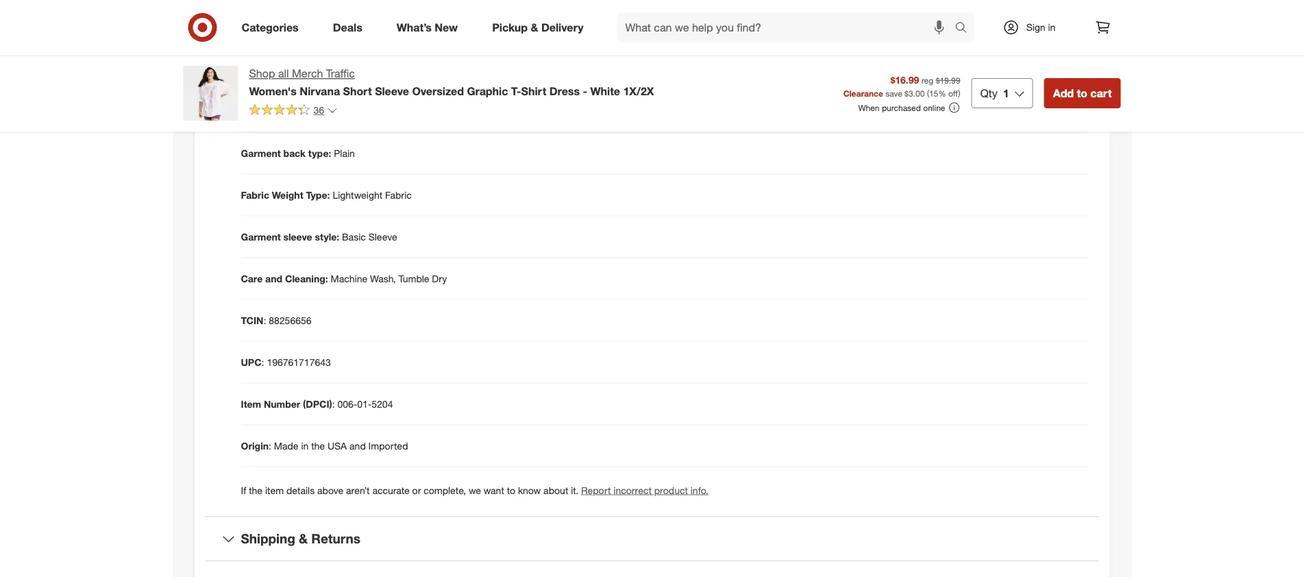 Task type: locate. For each thing, give the bounding box(es) containing it.
1
[[1003, 86, 1009, 100]]

length:
[[283, 22, 318, 34], [308, 63, 342, 75]]

1 horizontal spatial in
[[1048, 21, 1056, 33]]

0 vertical spatial &
[[531, 21, 538, 34]]

item number (dpci) : 006-01-5204
[[241, 398, 393, 410]]

$16.99 reg $19.99 clearance save $ 3.00 ( 15 % off )
[[843, 74, 960, 98]]

0 vertical spatial and
[[265, 272, 282, 284]]

details
[[286, 484, 315, 496]]

basic
[[342, 231, 366, 243]]

sleeve inside shop all merch traffic women's nirvana short sleeve oversized graphic t-shirt dress - white 1x/2x
[[375, 84, 409, 98]]

knee
[[332, 22, 355, 34]]

& for pickup
[[531, 21, 538, 34]]

& right pickup
[[531, 21, 538, 34]]

to inside button
[[1077, 86, 1088, 100]]

fabric right the lightweight at the top left of page
[[385, 189, 412, 201]]

accurate
[[372, 484, 410, 496]]

length: up nirvana
[[308, 63, 342, 75]]

what's new link
[[385, 12, 475, 42]]

01-
[[357, 398, 372, 410]]

the right if
[[249, 484, 263, 496]]

pocket
[[336, 105, 365, 117]]

report
[[581, 484, 611, 496]]

above
[[317, 484, 343, 496]]

or
[[412, 484, 421, 496]]

& inside pickup & delivery link
[[531, 21, 538, 34]]

to right want at the bottom left of the page
[[507, 484, 515, 496]]

: left made
[[269, 440, 271, 452]]

shipping
[[241, 531, 295, 546]]

garment up total at the left of the page
[[241, 22, 281, 34]]

31
[[345, 63, 356, 75]]

length: left at
[[283, 22, 318, 34]]

origin : made in the usa and imported
[[241, 440, 408, 452]]

care and cleaning: machine wash, tumble dry
[[241, 272, 447, 284]]

(dpci)
[[303, 398, 332, 410]]

search
[[949, 22, 982, 35]]

0 horizontal spatial and
[[265, 272, 282, 284]]

sleeve right basic
[[368, 231, 397, 243]]

1 horizontal spatial to
[[1077, 86, 1088, 100]]

in right made
[[301, 440, 309, 452]]

1 horizontal spatial &
[[531, 21, 538, 34]]

imported
[[368, 440, 408, 452]]

care
[[241, 272, 263, 284]]

sign in
[[1026, 21, 1056, 33]]

garment sleeve style: basic sleeve
[[241, 231, 397, 243]]

What can we help you find? suggestions appear below search field
[[617, 12, 958, 42]]

: left 88256656
[[263, 314, 266, 326]]

garment for back
[[241, 147, 281, 159]]

to
[[1077, 86, 1088, 100], [507, 484, 515, 496]]

garment
[[241, 22, 281, 34], [265, 63, 305, 75], [241, 105, 281, 117], [241, 147, 281, 159], [241, 231, 281, 243]]

returns
[[311, 531, 360, 546]]

all
[[278, 67, 289, 80]]

$19.99
[[936, 75, 960, 85]]

oversized
[[412, 84, 464, 98]]

know
[[518, 484, 541, 496]]

garment left sleeve
[[241, 231, 281, 243]]

weight
[[272, 189, 303, 201]]

if the item details above aren't accurate or complete, we want to know about it. report incorrect product info.
[[241, 484, 708, 496]]

garment up women's
[[265, 63, 305, 75]]

product
[[654, 484, 688, 496]]

white
[[590, 84, 620, 98]]

0 vertical spatial the
[[311, 440, 325, 452]]

1 vertical spatial the
[[249, 484, 263, 496]]

0 horizontal spatial fabric
[[241, 189, 269, 201]]

item
[[241, 398, 261, 410]]

we
[[469, 484, 481, 496]]

the left "usa"
[[311, 440, 325, 452]]

0 vertical spatial sleeve
[[375, 84, 409, 98]]

)
[[958, 88, 960, 98]]

1 horizontal spatial the
[[311, 440, 325, 452]]

:
[[263, 314, 266, 326], [262, 356, 264, 368], [332, 398, 335, 410], [269, 440, 271, 452]]

1 vertical spatial &
[[299, 531, 308, 546]]

and right the 'care'
[[265, 272, 282, 284]]

t-
[[511, 84, 521, 98]]

tcin : 88256656
[[241, 314, 312, 326]]

&
[[531, 21, 538, 34], [299, 531, 308, 546]]

36
[[314, 104, 324, 116]]

incorrect
[[614, 484, 652, 496]]

info.
[[691, 484, 708, 496]]

garment left back
[[241, 147, 281, 159]]

graphic
[[467, 84, 508, 98]]

0 vertical spatial to
[[1077, 86, 1088, 100]]

sleeve
[[375, 84, 409, 98], [368, 231, 397, 243]]

type:
[[308, 147, 331, 159]]

in right sign at right
[[1048, 21, 1056, 33]]

traffic
[[326, 67, 355, 80]]

& left 'returns'
[[299, 531, 308, 546]]

and right "usa"
[[350, 440, 366, 452]]

to right add
[[1077, 86, 1088, 100]]

0 horizontal spatial to
[[507, 484, 515, 496]]

& inside shipping & returns dropdown button
[[299, 531, 308, 546]]

nirvana
[[300, 84, 340, 98]]

garment down women's
[[241, 105, 281, 117]]

short
[[343, 84, 372, 98]]

1 horizontal spatial and
[[350, 440, 366, 452]]

: for 88256656
[[263, 314, 266, 326]]

sleeve down inches
[[375, 84, 409, 98]]

shop all merch traffic women's nirvana short sleeve oversized graphic t-shirt dress - white 1x/2x
[[249, 67, 654, 98]]

1 vertical spatial and
[[350, 440, 366, 452]]

off
[[948, 88, 958, 98]]

shipping & returns button
[[205, 517, 1099, 561]]

in
[[1048, 21, 1056, 33], [301, 440, 309, 452]]

total garment length: 31 inches
[[241, 63, 387, 75]]

2 fabric from the left
[[385, 189, 412, 201]]

1 horizontal spatial fabric
[[385, 189, 412, 201]]

: left 196761717643
[[262, 356, 264, 368]]

shipping & returns
[[241, 531, 360, 546]]

plain
[[334, 147, 355, 159]]

and
[[265, 272, 282, 284], [350, 440, 366, 452]]

fabric
[[241, 189, 269, 201], [385, 189, 412, 201]]

: left 006-
[[332, 398, 335, 410]]

want
[[484, 484, 504, 496]]

1 fabric from the left
[[241, 189, 269, 201]]

0 horizontal spatial &
[[299, 531, 308, 546]]

fabric left weight
[[241, 189, 269, 201]]

1 vertical spatial in
[[301, 440, 309, 452]]

origin
[[241, 440, 269, 452]]

5204
[[372, 398, 393, 410]]



Task type: describe. For each thing, give the bounding box(es) containing it.
merch
[[292, 67, 323, 80]]

purchased
[[882, 103, 921, 113]]

inches
[[358, 63, 387, 75]]

3.00
[[909, 88, 925, 98]]

1 vertical spatial length:
[[308, 63, 342, 75]]

-
[[583, 84, 587, 98]]

wash,
[[370, 272, 396, 284]]

0 vertical spatial in
[[1048, 21, 1056, 33]]

deals link
[[321, 12, 379, 42]]

cleaning:
[[285, 272, 328, 284]]

garment for sleeve
[[241, 231, 281, 243]]

sign
[[1026, 21, 1046, 33]]

tcin
[[241, 314, 263, 326]]

if
[[241, 484, 246, 496]]

aren't
[[346, 484, 370, 496]]

when purchased online
[[858, 103, 945, 113]]

new
[[435, 21, 458, 34]]

1 vertical spatial sleeve
[[368, 231, 397, 243]]

image of women's nirvana short sleeve oversized graphic t-shirt dress - white 1x/2x image
[[183, 66, 238, 121]]

it.
[[571, 484, 579, 496]]

36 link
[[249, 103, 338, 119]]

made
[[274, 440, 298, 452]]

when
[[858, 103, 880, 113]]

online
[[923, 103, 945, 113]]

machine
[[331, 272, 367, 284]]

pickup & delivery
[[492, 21, 584, 34]]

delivery
[[541, 21, 584, 34]]

shirt
[[521, 84, 546, 98]]

style:
[[315, 231, 339, 243]]

88256656
[[269, 314, 312, 326]]

: for 196761717643
[[262, 356, 264, 368]]

report incorrect product info. button
[[581, 483, 708, 497]]

usa
[[328, 440, 347, 452]]

no
[[321, 105, 333, 117]]

back
[[283, 147, 306, 159]]

qty 1
[[980, 86, 1009, 100]]

add to cart button
[[1044, 78, 1121, 108]]

add
[[1053, 86, 1074, 100]]

(
[[927, 88, 929, 98]]

dry
[[432, 272, 447, 284]]

save
[[886, 88, 902, 98]]

pickup
[[492, 21, 528, 34]]

clearance
[[843, 88, 883, 98]]

%
[[938, 88, 946, 98]]

0 horizontal spatial the
[[249, 484, 263, 496]]

details:
[[283, 105, 318, 117]]

deals
[[333, 21, 362, 34]]

upc : 196761717643
[[241, 356, 331, 368]]

1 vertical spatial to
[[507, 484, 515, 496]]

garment for details:
[[241, 105, 281, 117]]

15
[[929, 88, 938, 98]]

type:
[[306, 189, 330, 201]]

: for made
[[269, 440, 271, 452]]

what's
[[397, 21, 432, 34]]

dress
[[549, 84, 580, 98]]

fabric weight type: lightweight fabric
[[241, 189, 412, 201]]

006-
[[338, 398, 357, 410]]

search button
[[949, 12, 982, 45]]

garment for length:
[[241, 22, 281, 34]]

tumble
[[399, 272, 429, 284]]

sign in link
[[991, 12, 1077, 42]]

at
[[320, 22, 329, 34]]

0 horizontal spatial in
[[301, 440, 309, 452]]

196761717643
[[267, 356, 331, 368]]

sleeve
[[283, 231, 312, 243]]

reg
[[922, 75, 933, 85]]

add to cart
[[1053, 86, 1112, 100]]

lightweight
[[333, 189, 383, 201]]

about
[[544, 484, 568, 496]]

qty
[[980, 86, 998, 100]]

categories link
[[230, 12, 316, 42]]

cart
[[1091, 86, 1112, 100]]

0 vertical spatial length:
[[283, 22, 318, 34]]

women's
[[249, 84, 297, 98]]

garment details: no pocket
[[241, 105, 365, 117]]

total
[[241, 63, 263, 75]]

$
[[905, 88, 909, 98]]

& for shipping
[[299, 531, 308, 546]]

upc
[[241, 356, 262, 368]]

1x/2x
[[623, 84, 654, 98]]

complete,
[[424, 484, 466, 496]]

what's new
[[397, 21, 458, 34]]



Task type: vqa. For each thing, say whether or not it's contained in the screenshot.
Chocolate
no



